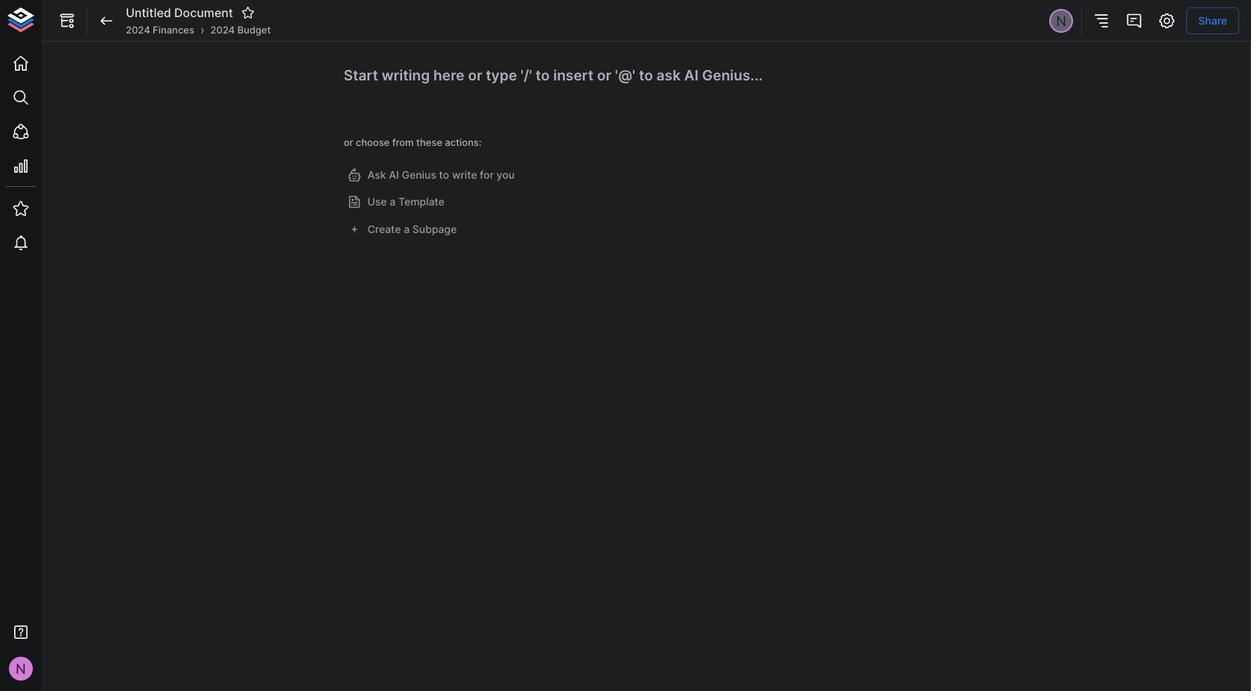 Task type: vqa. For each thing, say whether or not it's contained in the screenshot.
1st HELP image from the bottom of the page
no



Task type: describe. For each thing, give the bounding box(es) containing it.
go back image
[[98, 12, 115, 30]]

comments image
[[1126, 12, 1144, 30]]

settings image
[[1159, 12, 1177, 30]]

show wiki image
[[58, 12, 76, 30]]



Task type: locate. For each thing, give the bounding box(es) containing it.
table of contents image
[[1093, 12, 1111, 30]]

favorite image
[[241, 6, 255, 19]]



